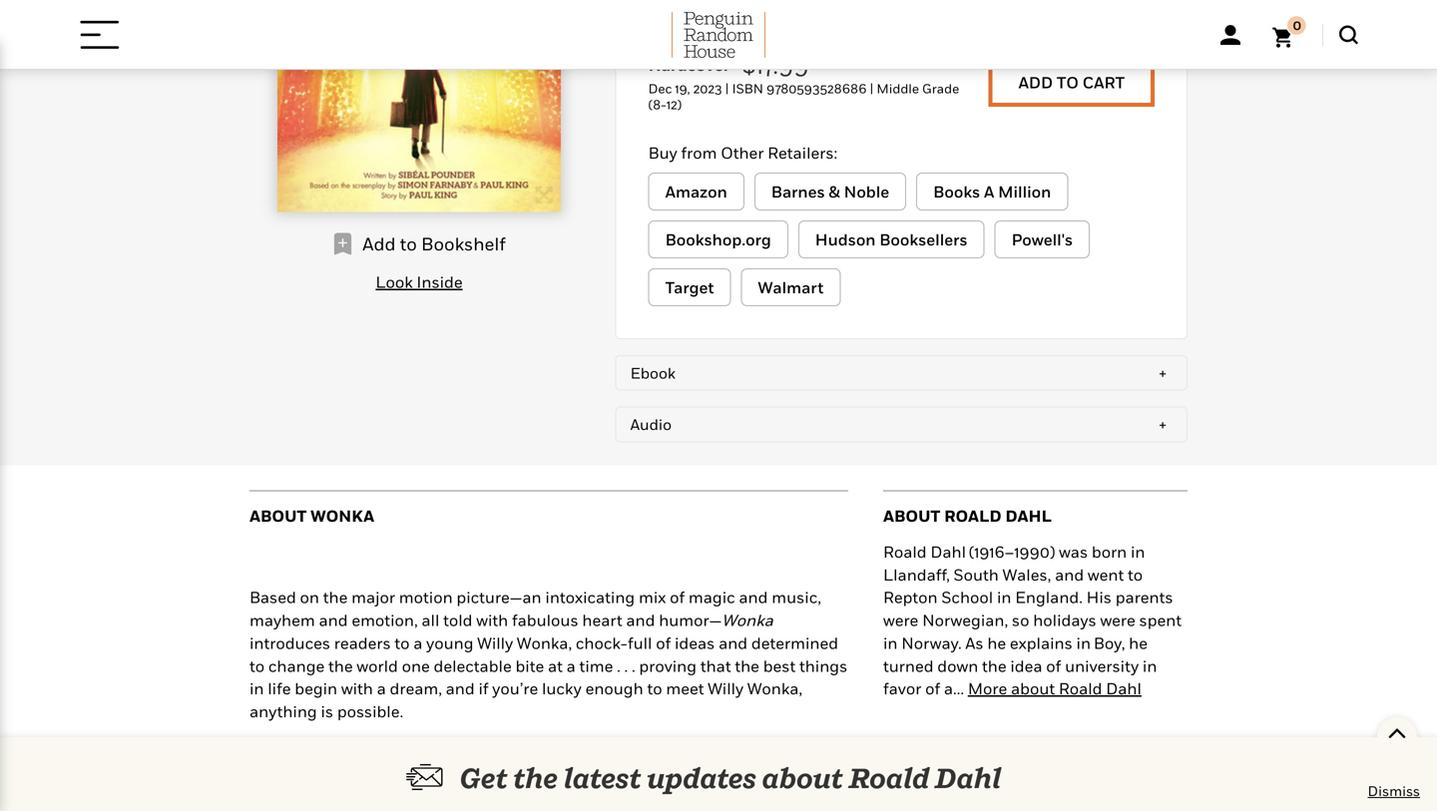 Task type: locate. For each thing, give the bounding box(es) containing it.
from right "buy"
[[681, 143, 717, 162]]

a right at
[[567, 657, 576, 676]]

a left sample
[[339, 771, 350, 790]]

he down spent
[[1129, 634, 1148, 653]]

roald up 'llandaff,'
[[884, 543, 927, 562]]

product details
[[884, 765, 1038, 784]]

0 vertical spatial hardcover
[[631, 15, 705, 33]]

1 horizontal spatial |
[[870, 81, 874, 96]]

about roald dahl
[[884, 507, 1052, 526]]

0 vertical spatial add
[[1019, 73, 1053, 92]]

of left a…
[[926, 679, 941, 698]]

0 horizontal spatial wonka
[[311, 507, 374, 526]]

his
[[1087, 588, 1112, 607]]

0 horizontal spatial dahl
[[935, 762, 1001, 795]]

1 horizontal spatial willy
[[708, 679, 744, 698]]

roald down favor
[[849, 762, 930, 795]]

1 + from the top
[[1159, 364, 1167, 382]]

0 horizontal spatial add
[[363, 233, 396, 254]]

more about roald dahl link
[[968, 679, 1142, 698]]

introduces
[[250, 634, 330, 653]]

humor—
[[659, 611, 722, 630]]

1 vertical spatial from
[[427, 771, 477, 790]]

0 vertical spatial with
[[476, 611, 508, 630]]

0 horizontal spatial about
[[762, 762, 844, 795]]

about for about wonka
[[250, 507, 307, 526]]

major
[[352, 588, 395, 607]]

2 were from the left
[[1101, 611, 1136, 630]]

add left cart
[[1019, 73, 1053, 92]]

noble
[[844, 182, 890, 201]]

roald down university
[[1059, 679, 1103, 698]]

2 vertical spatial dahl
[[935, 762, 1001, 795]]

million
[[998, 182, 1052, 201]]

| right 2023
[[725, 81, 729, 96]]

the inside based on the major motion picture—an intoxicating mix of magic and music, mayhem and emotion, all told with fabulous heart and humor—
[[323, 588, 348, 607]]

to up the parents
[[1128, 565, 1143, 584]]

2023
[[693, 81, 722, 96]]

of up "proving" at the left
[[656, 634, 671, 653]]

. right time
[[617, 657, 621, 676]]

wonka, down best on the right of page
[[748, 679, 803, 698]]

2 horizontal spatial .
[[632, 657, 636, 676]]

0 horizontal spatial about
[[250, 507, 307, 526]]

add inside button
[[1019, 73, 1053, 92]]

begin
[[295, 679, 338, 698]]

hardcover link up 12)
[[649, 55, 742, 81]]

wonka,
[[517, 634, 572, 653], [748, 679, 803, 698]]

add up look
[[363, 233, 396, 254]]

to down "proving" at the left
[[647, 679, 662, 698]]

in
[[1131, 543, 1146, 562], [997, 588, 1012, 607], [884, 634, 898, 653], [1143, 657, 1158, 676], [250, 679, 264, 698]]

willy up delectable
[[477, 634, 513, 653]]

middle
[[877, 81, 919, 96]]

books a million link
[[917, 173, 1069, 211]]

hardcover
[[631, 15, 705, 33], [649, 55, 730, 74]]

chock-
[[576, 634, 628, 653]]

proving
[[639, 657, 697, 676]]

wonka by roald dahl image
[[278, 0, 561, 212]]

hudson booksellers
[[815, 230, 968, 249]]

look
[[376, 272, 413, 291]]

in down wales,
[[997, 588, 1012, 607]]

0 vertical spatial wonka,
[[517, 634, 572, 653]]

shopping cart image
[[1273, 16, 1307, 48]]

2 horizontal spatial dahl
[[1106, 679, 1142, 698]]

amazon
[[666, 182, 728, 201]]

so
[[1012, 611, 1030, 630]]

explains
[[1010, 634, 1073, 653]]

and up full
[[626, 611, 655, 630]]

0 vertical spatial wonka
[[311, 507, 374, 526]]

0 horizontal spatial from
[[427, 771, 477, 790]]

wonka left "latest"
[[481, 771, 545, 790]]

2 vertical spatial wonka
[[481, 771, 545, 790]]

9780593528686
[[767, 81, 867, 96]]

dream,
[[390, 679, 442, 698]]

dahl down university
[[1106, 679, 1142, 698]]

were up 'in boy,'
[[1101, 611, 1136, 630]]

0 horizontal spatial willy
[[477, 634, 513, 653]]

1 vertical spatial wonka
[[722, 611, 774, 630]]

and down was
[[1055, 565, 1084, 584]]

things
[[800, 657, 848, 676]]

sign in image
[[1221, 25, 1241, 45]]

down
[[938, 657, 979, 676]]

from right sample
[[427, 771, 477, 790]]

and up "that"
[[719, 634, 748, 653]]

all
[[422, 611, 440, 630]]

idea
[[1011, 657, 1043, 676]]

to
[[1057, 73, 1079, 92], [400, 233, 417, 254], [1128, 565, 1143, 584], [395, 634, 410, 653], [250, 657, 265, 676], [647, 679, 662, 698], [313, 771, 336, 790]]

.
[[617, 657, 621, 676], [625, 657, 628, 676], [632, 657, 636, 676]]

add to cart button
[[989, 57, 1155, 107]]

of up more about roald dahl
[[1047, 657, 1062, 676]]

hudson booksellers link
[[798, 221, 985, 259]]

1 vertical spatial about
[[762, 762, 844, 795]]

wonka, down fabulous
[[517, 634, 572, 653]]

bite
[[516, 657, 544, 676]]

the
[[323, 588, 348, 607], [328, 657, 353, 676], [735, 657, 760, 676], [982, 657, 1007, 676], [513, 762, 558, 795]]

1 vertical spatial add
[[363, 233, 396, 254]]

born
[[1092, 543, 1127, 562]]

walmart
[[758, 278, 824, 297]]

wales,
[[1003, 565, 1052, 584]]

latest
[[564, 762, 642, 795]]

| left middle
[[870, 81, 874, 96]]

roald inside roald dahl (1916–1990) was born in llandaff, south wales, and went to repton school in england. his parents were norwegian, so holidays were spent in norway. as he explains in boy, he turned down the idea of university in favor of a…
[[884, 543, 927, 562]]

1 horizontal spatial add
[[1019, 73, 1053, 92]]

to up the one
[[395, 634, 410, 653]]

and right magic
[[739, 588, 768, 607]]

about
[[1011, 679, 1055, 698], [762, 762, 844, 795]]

get the latest updates about roald dahl
[[460, 762, 1001, 795]]

young
[[426, 634, 474, 653]]

wonka inside wonka introduces readers to a young willy wonka, chock-full of ideas and determined to change the world one delectable bite at a time . . . proving that the best things in life begin with a dream, and if you're lucky enough to meet willy wonka, anything is possible.
[[722, 611, 774, 630]]

1 about from the left
[[250, 507, 307, 526]]

1 horizontal spatial wonka
[[481, 771, 545, 790]]

. up enough
[[625, 657, 628, 676]]

bookshelf
[[421, 233, 506, 254]]

fabulous
[[512, 611, 579, 630]]

to right listen
[[313, 771, 336, 790]]

dec 19, 2023 | isbn 9780593528686 | middle grade (8-12)
[[649, 81, 960, 112]]

best
[[763, 657, 796, 676]]

0 vertical spatial +
[[1159, 364, 1167, 382]]

1 horizontal spatial were
[[1101, 611, 1136, 630]]

hardcover up 19,
[[649, 55, 730, 74]]

hardcover link
[[631, 13, 1187, 35], [649, 55, 742, 81]]

0 horizontal spatial with
[[341, 679, 373, 698]]

1 horizontal spatial from
[[681, 143, 717, 162]]

willy
[[477, 634, 513, 653], [708, 679, 744, 698]]

in left the life
[[250, 679, 264, 698]]

add to bookshelf
[[363, 233, 506, 254]]

2 + from the top
[[1159, 416, 1167, 434]]

hardcover link up middle
[[631, 13, 1187, 35]]

willy down "that"
[[708, 679, 744, 698]]

dahl up dahl (1916–1990)
[[1006, 507, 1052, 526]]

in right born
[[1131, 543, 1146, 562]]

. down full
[[632, 657, 636, 676]]

about wonka
[[250, 507, 374, 526]]

hardcover up the dec
[[631, 15, 705, 33]]

about up based
[[250, 507, 307, 526]]

enough
[[586, 679, 644, 698]]

&
[[829, 182, 841, 201]]

1 vertical spatial with
[[341, 679, 373, 698]]

dahl down a…
[[935, 762, 1001, 795]]

1 vertical spatial +
[[1159, 416, 1167, 434]]

the inside roald dahl (1916–1990) was born in llandaff, south wales, and went to repton school in england. his parents were norwegian, so holidays were spent in norway. as he explains in boy, he turned down the idea of university in favor of a…
[[982, 657, 1007, 676]]

2 about from the left
[[884, 507, 941, 526]]

and
[[1055, 565, 1084, 584], [739, 588, 768, 607], [319, 611, 348, 630], [626, 611, 655, 630], [719, 634, 748, 653], [446, 679, 475, 698]]

target link
[[649, 269, 731, 306]]

1 vertical spatial wonka,
[[748, 679, 803, 698]]

1 horizontal spatial .
[[625, 657, 628, 676]]

2 horizontal spatial wonka
[[722, 611, 774, 630]]

1 vertical spatial dahl
[[1106, 679, 1142, 698]]

life
[[268, 679, 291, 698]]

1 horizontal spatial with
[[476, 611, 508, 630]]

other
[[721, 143, 764, 162]]

time
[[580, 657, 613, 676]]

roald up dahl (1916–1990)
[[945, 507, 1002, 526]]

12)
[[667, 97, 682, 112]]

wonka down magic
[[722, 611, 774, 630]]

19,
[[675, 81, 690, 96]]

0 horizontal spatial he
[[988, 634, 1006, 653]]

retailers:
[[768, 143, 838, 162]]

based
[[250, 588, 296, 607]]

the right the "on"
[[323, 588, 348, 607]]

he right the as
[[988, 634, 1006, 653]]

1 vertical spatial willy
[[708, 679, 744, 698]]

inside
[[417, 272, 463, 291]]

the up more
[[982, 657, 1007, 676]]

powell's link
[[995, 221, 1090, 259]]

dec
[[649, 81, 672, 96]]

motion
[[399, 588, 453, 607]]

0 horizontal spatial were
[[884, 611, 919, 630]]

bookshop.org link
[[649, 221, 788, 259]]

were down repton
[[884, 611, 919, 630]]

full
[[628, 634, 652, 653]]

with down "picture—an"
[[476, 611, 508, 630]]

1 horizontal spatial about
[[884, 507, 941, 526]]

1 horizontal spatial about
[[1011, 679, 1055, 698]]

wonka up major
[[311, 507, 374, 526]]

1 horizontal spatial dahl
[[1006, 507, 1052, 526]]

1 | from the left
[[725, 81, 729, 96]]

with
[[476, 611, 508, 630], [341, 679, 373, 698]]

add for add to bookshelf
[[363, 233, 396, 254]]

the down readers in the left of the page
[[328, 657, 353, 676]]

the right "that"
[[735, 657, 760, 676]]

to left cart
[[1057, 73, 1079, 92]]

0 vertical spatial about
[[1011, 679, 1055, 698]]

0 horizontal spatial .
[[617, 657, 621, 676]]

1 vertical spatial hardcover
[[649, 55, 730, 74]]

spent
[[1140, 611, 1182, 630]]

0 horizontal spatial |
[[725, 81, 729, 96]]

barnes & noble link
[[755, 173, 907, 211]]

with inside wonka introduces readers to a young willy wonka, chock-full of ideas and determined to change the world one delectable bite at a time . . . proving that the best things in life begin with a dream, and if you're lucky enough to meet willy wonka, anything is possible.
[[341, 679, 373, 698]]

about up 'llandaff,'
[[884, 507, 941, 526]]

1 horizontal spatial wonka,
[[748, 679, 803, 698]]

one
[[402, 657, 430, 676]]

was
[[1059, 543, 1088, 562]]

get
[[460, 762, 508, 795]]

look inside
[[376, 272, 463, 291]]

1 horizontal spatial he
[[1129, 634, 1148, 653]]

world
[[357, 657, 398, 676]]

mix
[[639, 588, 666, 607]]

readers
[[334, 634, 391, 653]]

of right "mix"
[[670, 588, 685, 607]]

with up possible.
[[341, 679, 373, 698]]

to inside roald dahl (1916–1990) was born in llandaff, south wales, and went to repton school in england. his parents were norwegian, so holidays were spent in norway. as he explains in boy, he turned down the idea of university in favor of a…
[[1128, 565, 1143, 584]]

1 . from the left
[[617, 657, 621, 676]]



Task type: describe. For each thing, give the bounding box(es) containing it.
+ for audio
[[1159, 416, 1167, 434]]

llandaff,
[[884, 565, 950, 584]]

dahl (1916–1990)
[[931, 543, 1056, 562]]

and left if
[[446, 679, 475, 698]]

books
[[934, 182, 981, 201]]

in up turned
[[884, 634, 898, 653]]

add for add to cart
[[1019, 73, 1053, 92]]

target
[[666, 278, 714, 297]]

2 . from the left
[[625, 657, 628, 676]]

1 vertical spatial hardcover link
[[649, 55, 742, 81]]

anything
[[250, 702, 317, 721]]

about for about roald dahl
[[884, 507, 941, 526]]

possible.
[[337, 702, 403, 721]]

in inside wonka introduces readers to a young willy wonka, chock-full of ideas and determined to change the world one delectable bite at a time . . . proving that the best things in life begin with a dream, and if you're lucky enough to meet willy wonka, anything is possible.
[[250, 679, 264, 698]]

meet
[[666, 679, 704, 698]]

and inside roald dahl (1916–1990) was born in llandaff, south wales, and went to repton school in england. his parents were norwegian, so holidays were spent in norway. as he explains in boy, he turned down the idea of university in favor of a…
[[1055, 565, 1084, 584]]

listen to a sample from wonka
[[250, 771, 545, 790]]

to up look inside link on the top of page
[[400, 233, 417, 254]]

to left change
[[250, 657, 265, 676]]

ebook
[[631, 364, 676, 382]]

expand/collapse sign up banner image
[[1388, 718, 1407, 748]]

0 vertical spatial from
[[681, 143, 717, 162]]

booksellers
[[880, 230, 968, 249]]

dismiss
[[1368, 783, 1421, 800]]

sample
[[354, 771, 424, 790]]

roald dahl (1916–1990) was born in llandaff, south wales, and went to repton school in england. his parents were norwegian, so holidays were spent in norway. as he explains in boy, he turned down the idea of university in favor of a…
[[884, 543, 1182, 698]]

bookshop.org
[[666, 230, 771, 249]]

look inside link
[[376, 272, 463, 291]]

to inside button
[[1057, 73, 1079, 92]]

3 . from the left
[[632, 657, 636, 676]]

0 horizontal spatial wonka,
[[517, 634, 572, 653]]

university
[[1065, 657, 1139, 676]]

buy
[[649, 143, 678, 162]]

at
[[548, 657, 563, 676]]

heart
[[582, 611, 623, 630]]

england.
[[1016, 588, 1083, 607]]

0 vertical spatial dahl
[[1006, 507, 1052, 526]]

listen
[[250, 771, 309, 790]]

audio
[[631, 416, 672, 434]]

walmart link
[[741, 269, 841, 306]]

updates
[[647, 762, 757, 795]]

hardcover for topmost hardcover link
[[631, 15, 705, 33]]

mayhem
[[250, 611, 315, 630]]

2 | from the left
[[870, 81, 874, 96]]

add to cart
[[1019, 73, 1125, 92]]

a up the one
[[414, 634, 423, 653]]

emotion,
[[352, 611, 418, 630]]

the right get
[[513, 762, 558, 795]]

powell's
[[1012, 230, 1073, 249]]

in down spent
[[1143, 657, 1158, 676]]

search image
[[1340, 25, 1359, 44]]

product
[[884, 765, 965, 784]]

0 vertical spatial hardcover link
[[631, 13, 1187, 35]]

+ for ebook
[[1159, 364, 1167, 382]]

more about roald dahl
[[968, 679, 1142, 698]]

1 he from the left
[[988, 634, 1006, 653]]

a…
[[944, 679, 964, 698]]

barnes & noble
[[772, 182, 890, 201]]

wonka introduces readers to a young willy wonka, chock-full of ideas and determined to change the world one delectable bite at a time . . . proving that the best things in life begin with a dream, and if you're lucky enough to meet willy wonka, anything is possible.
[[250, 611, 848, 721]]

music,
[[772, 588, 822, 607]]

a down world
[[377, 679, 386, 698]]

and down the "on"
[[319, 611, 348, 630]]

a
[[984, 182, 995, 201]]

school
[[942, 588, 994, 607]]

with inside based on the major motion picture—an intoxicating mix of magic and music, mayhem and emotion, all told with fabulous heart and humor—
[[476, 611, 508, 630]]

penguin random house image
[[672, 12, 766, 58]]

if
[[479, 679, 489, 698]]

picture—an
[[457, 588, 542, 607]]

details
[[969, 765, 1038, 784]]

on
[[300, 588, 319, 607]]

delectable
[[434, 657, 512, 676]]

1 were from the left
[[884, 611, 919, 630]]

in boy,
[[1077, 634, 1126, 653]]

2 he from the left
[[1129, 634, 1148, 653]]

intoxicating
[[545, 588, 635, 607]]

of inside wonka introduces readers to a young willy wonka, chock-full of ideas and determined to change the world one delectable bite at a time . . . proving that the best things in life begin with a dream, and if you're lucky enough to meet willy wonka, anything is possible.
[[656, 634, 671, 653]]

grade
[[923, 81, 960, 96]]

of inside based on the major motion picture—an intoxicating mix of magic and music, mayhem and emotion, all told with fabulous heart and humor—
[[670, 588, 685, 607]]

books a million
[[934, 182, 1052, 201]]

turned
[[884, 657, 934, 676]]

told
[[443, 611, 473, 630]]

south
[[954, 565, 999, 584]]

norway.
[[902, 634, 962, 653]]

$17.99
[[742, 50, 809, 79]]

(8-
[[649, 97, 667, 112]]

hardcover for bottommost hardcover link
[[649, 55, 730, 74]]

parents
[[1116, 588, 1174, 607]]

buy from other retailers:
[[649, 143, 838, 162]]

dismiss link
[[1368, 782, 1421, 802]]

0 vertical spatial willy
[[477, 634, 513, 653]]

hudson
[[815, 230, 876, 249]]

repton
[[884, 588, 938, 607]]

you're
[[492, 679, 538, 698]]

determined
[[752, 634, 839, 653]]

ideas
[[675, 634, 715, 653]]

is
[[321, 702, 334, 721]]

more
[[968, 679, 1008, 698]]

arrows alt image
[[536, 185, 553, 205]]

favor
[[884, 679, 922, 698]]



Task type: vqa. For each thing, say whether or not it's contained in the screenshot.
Laura
no



